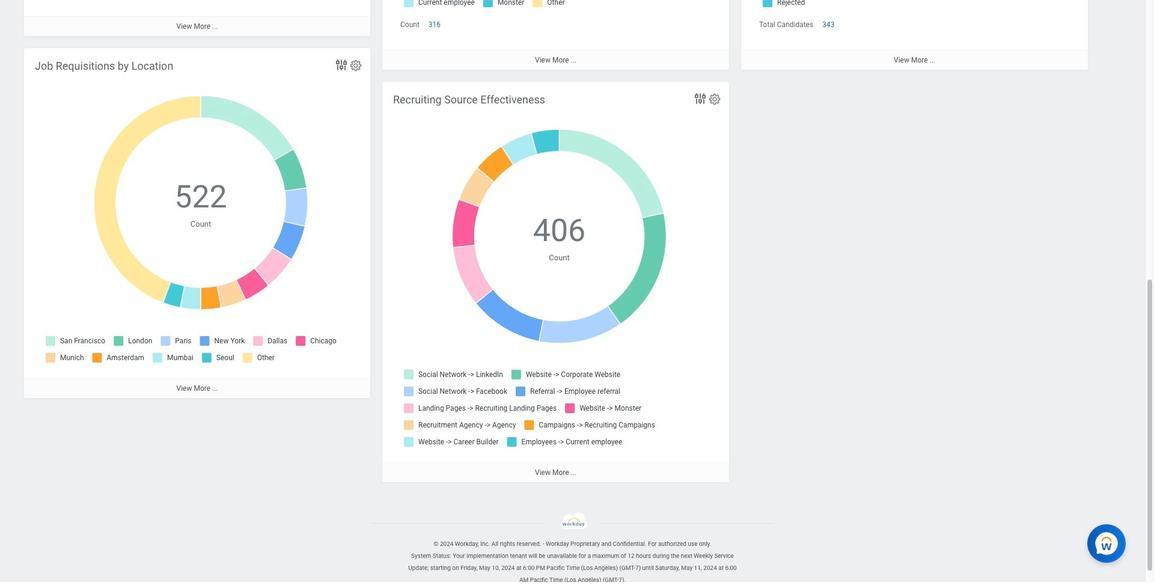 Task type: vqa. For each thing, say whether or not it's contained in the screenshot.
first chevron down icon
no



Task type: describe. For each thing, give the bounding box(es) containing it.
configure and view chart data image for "configure recruiting source effectiveness" icon
[[693, 91, 708, 106]]

configure recruiting source effectiveness image
[[708, 93, 722, 106]]

configure and view chart data image for configure job requisitions by location icon
[[334, 58, 349, 72]]



Task type: locate. For each thing, give the bounding box(es) containing it.
configure and view chart data image inside recruiting source effectiveness element
[[693, 91, 708, 106]]

footer
[[0, 512, 1146, 582]]

0 vertical spatial configure and view chart data image
[[334, 58, 349, 72]]

0 horizontal spatial configure and view chart data image
[[334, 58, 349, 72]]

1 horizontal spatial configure and view chart data image
[[693, 91, 708, 106]]

configure and view chart data image left "configure recruiting source effectiveness" icon
[[693, 91, 708, 106]]

candidate pipeline summary element
[[742, 0, 1089, 70]]

1 vertical spatial configure and view chart data image
[[693, 91, 708, 106]]

configure job requisitions by location image
[[349, 59, 363, 72]]

job requisitions by location element
[[24, 48, 370, 398]]

configure and view chart data image
[[334, 58, 349, 72], [693, 91, 708, 106]]

configure and view chart data image inside job requisitions by location element
[[334, 58, 349, 72]]

configure and view chart data image left configure job requisitions by location icon
[[334, 58, 349, 72]]

performance by hiring source element
[[383, 0, 730, 70]]

recruiting source effectiveness element
[[383, 82, 730, 482]]



